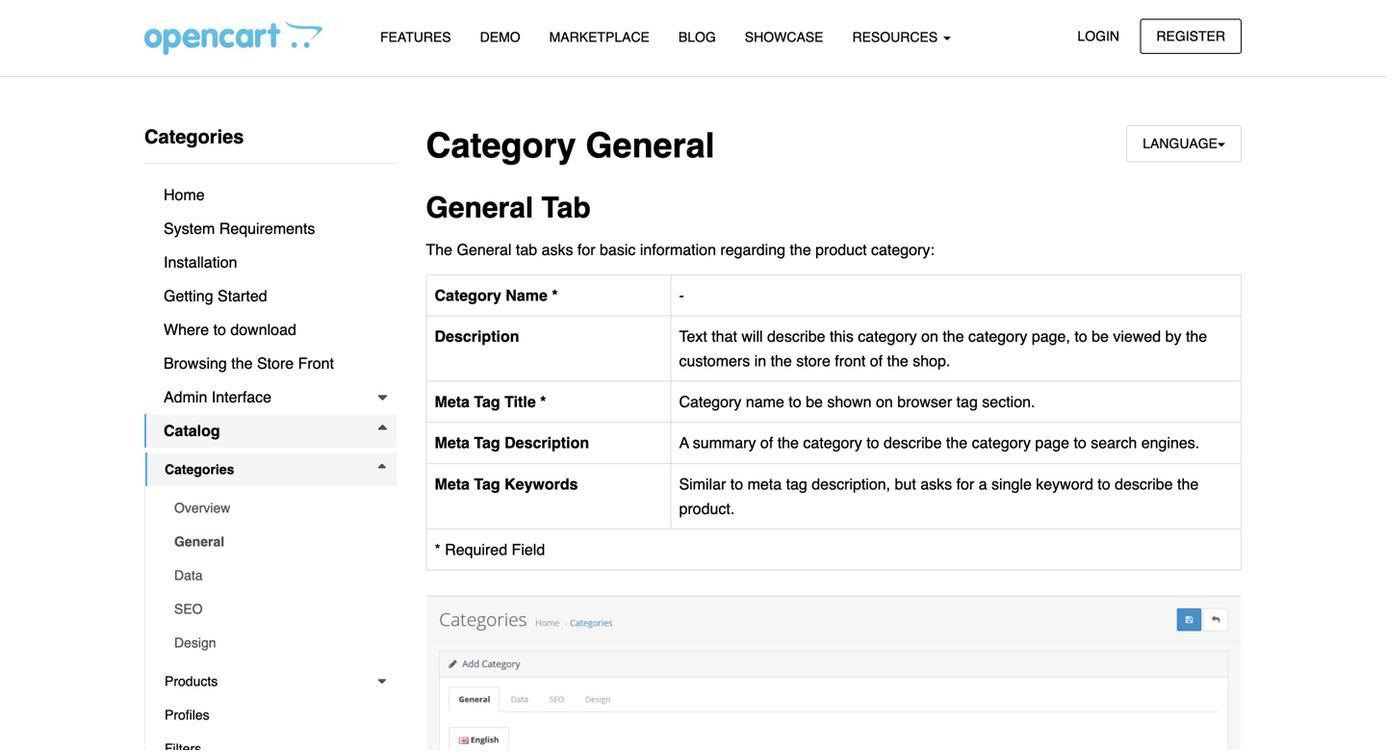 Task type: vqa. For each thing, say whether or not it's contained in the screenshot.


Task type: locate. For each thing, give the bounding box(es) containing it.
category down customers
[[679, 393, 742, 411]]

meta up required
[[435, 475, 470, 493]]

1 vertical spatial meta
[[435, 434, 470, 452]]

overview
[[174, 500, 230, 516]]

to right page at the right of page
[[1074, 434, 1087, 452]]

front
[[298, 354, 334, 372]]

1 meta from the top
[[435, 393, 470, 411]]

meta tag title *
[[435, 393, 546, 411]]

general tab
[[426, 191, 591, 225]]

admin interface
[[164, 388, 272, 406]]

* required field
[[435, 541, 545, 558]]

similar to meta tag description, but asks for a single keyword to describe the product.
[[679, 475, 1199, 517]]

2 tag from the top
[[474, 434, 500, 452]]

where to download link
[[144, 313, 397, 347]]

categories link
[[145, 453, 397, 486]]

the
[[790, 241, 811, 259], [943, 327, 964, 345], [1186, 327, 1208, 345], [771, 352, 792, 370], [887, 352, 909, 370], [231, 354, 253, 372], [778, 434, 799, 452], [946, 434, 968, 452], [1178, 475, 1199, 493]]

for
[[578, 241, 596, 259], [957, 475, 975, 493]]

1 horizontal spatial on
[[922, 327, 939, 345]]

1 vertical spatial tag
[[474, 434, 500, 452]]

to left meta at the bottom
[[731, 475, 743, 493]]

meta for meta tag title *
[[435, 393, 470, 411]]

store
[[257, 354, 294, 372]]

describe
[[767, 327, 826, 345], [884, 434, 942, 452], [1115, 475, 1173, 493]]

information
[[640, 241, 716, 259]]

by
[[1166, 327, 1182, 345]]

marketplace
[[549, 29, 650, 45]]

getting
[[164, 287, 213, 305]]

system requirements
[[164, 220, 315, 237]]

will
[[742, 327, 763, 345]]

category down the shown
[[803, 434, 863, 452]]

category for category name *
[[435, 286, 502, 304]]

0 vertical spatial be
[[1092, 327, 1109, 345]]

admin
[[164, 388, 207, 406]]

catalog
[[164, 422, 220, 440]]

0 horizontal spatial *
[[435, 541, 441, 558]]

categories up home
[[144, 126, 244, 148]]

for left basic
[[578, 241, 596, 259]]

0 vertical spatial asks
[[542, 241, 573, 259]]

on right the shown
[[876, 393, 893, 411]]

getting started link
[[144, 279, 397, 313]]

1 horizontal spatial describe
[[884, 434, 942, 452]]

asks right but on the right bottom
[[921, 475, 952, 493]]

the down browser
[[946, 434, 968, 452]]

overview link
[[155, 491, 397, 525]]

category down the
[[435, 286, 502, 304]]

1 tag from the top
[[474, 393, 500, 411]]

1 horizontal spatial asks
[[921, 475, 952, 493]]

a
[[979, 475, 988, 493]]

be left viewed
[[1092, 327, 1109, 345]]

1 horizontal spatial tag
[[957, 393, 978, 411]]

1 horizontal spatial be
[[1092, 327, 1109, 345]]

1 horizontal spatial of
[[870, 352, 883, 370]]

that
[[712, 327, 738, 345]]

for left 'a'
[[957, 475, 975, 493]]

1 horizontal spatial for
[[957, 475, 975, 493]]

to right the name
[[789, 393, 802, 411]]

seo link
[[155, 592, 397, 626]]

2 horizontal spatial *
[[552, 286, 558, 304]]

data
[[174, 568, 203, 583]]

meta
[[435, 393, 470, 411], [435, 434, 470, 452], [435, 475, 470, 493]]

0 vertical spatial for
[[578, 241, 596, 259]]

categories
[[144, 126, 244, 148], [165, 462, 234, 477]]

0 vertical spatial of
[[870, 352, 883, 370]]

1 vertical spatial *
[[540, 393, 546, 411]]

categories up overview
[[165, 462, 234, 477]]

name
[[506, 286, 548, 304]]

1 vertical spatial on
[[876, 393, 893, 411]]

2 horizontal spatial describe
[[1115, 475, 1173, 493]]

tag down meta tag title *
[[474, 434, 500, 452]]

meta left title
[[435, 393, 470, 411]]

asks
[[542, 241, 573, 259], [921, 475, 952, 493]]

1 vertical spatial category
[[435, 286, 502, 304]]

profiles link
[[145, 698, 397, 732]]

0 vertical spatial tag
[[474, 393, 500, 411]]

describe down engines.
[[1115, 475, 1173, 493]]

0 vertical spatial meta
[[435, 393, 470, 411]]

0 horizontal spatial of
[[761, 434, 773, 452]]

the down engines.
[[1178, 475, 1199, 493]]

*
[[552, 286, 558, 304], [540, 393, 546, 411], [435, 541, 441, 558]]

describe up store
[[767, 327, 826, 345]]

but
[[895, 475, 916, 493]]

shown
[[827, 393, 872, 411]]

required
[[445, 541, 508, 558]]

meta down meta tag title *
[[435, 434, 470, 452]]

language
[[1143, 136, 1218, 151]]

showcase link
[[731, 20, 838, 54]]

on up shop.
[[922, 327, 939, 345]]

meta tag description
[[435, 434, 589, 452]]

1 vertical spatial tag
[[786, 475, 808, 493]]

1 vertical spatial be
[[806, 393, 823, 411]]

browsing
[[164, 354, 227, 372]]

single
[[992, 475, 1032, 493]]

tag
[[957, 393, 978, 411], [786, 475, 808, 493]]

0 vertical spatial categories
[[144, 126, 244, 148]]

similar
[[679, 475, 726, 493]]

on
[[922, 327, 939, 345], [876, 393, 893, 411]]

data link
[[155, 558, 397, 592]]

3 meta from the top
[[435, 475, 470, 493]]

describe inside similar to meta tag description, but asks for a single keyword to describe the product.
[[1115, 475, 1173, 493]]

1 vertical spatial categories
[[165, 462, 234, 477]]

* right title
[[540, 393, 546, 411]]

tag left section.
[[957, 393, 978, 411]]

be
[[1092, 327, 1109, 345], [806, 393, 823, 411]]

* right the name
[[552, 286, 558, 304]]

2 vertical spatial describe
[[1115, 475, 1173, 493]]

tag down the meta tag description
[[474, 475, 500, 493]]

1 vertical spatial describe
[[884, 434, 942, 452]]

tag right meta at the bottom
[[786, 475, 808, 493]]

the right the in
[[771, 352, 792, 370]]

to right "keyword"
[[1098, 475, 1111, 493]]

opencart - open source shopping cart solution image
[[144, 20, 323, 55]]

category general
[[426, 126, 715, 166]]

section.
[[982, 393, 1036, 411]]

2 vertical spatial meta
[[435, 475, 470, 493]]

customers
[[679, 352, 750, 370]]

0 horizontal spatial on
[[876, 393, 893, 411]]

be inside text that will describe this category on the category page, to be viewed by the customers in the store front of the shop.
[[1092, 327, 1109, 345]]

* left required
[[435, 541, 441, 558]]

0 vertical spatial on
[[922, 327, 939, 345]]

-
[[679, 286, 684, 304]]

this
[[830, 327, 854, 345]]

to inside text that will describe this category on the category page, to be viewed by the customers in the store front of the shop.
[[1075, 327, 1088, 345]]

1 horizontal spatial *
[[540, 393, 546, 411]]

login link
[[1062, 19, 1136, 54]]

category for category general
[[426, 126, 576, 166]]

tag inside similar to meta tag description, but asks for a single keyword to describe the product.
[[786, 475, 808, 493]]

the left shop.
[[887, 352, 909, 370]]

description up keywords
[[505, 434, 589, 452]]

1 vertical spatial for
[[957, 475, 975, 493]]

0 horizontal spatial describe
[[767, 327, 826, 345]]

category up general tab
[[426, 126, 576, 166]]

keywords
[[505, 475, 578, 493]]

to right page,
[[1075, 327, 1088, 345]]

of down the name
[[761, 434, 773, 452]]

1 vertical spatial asks
[[921, 475, 952, 493]]

0 vertical spatial *
[[552, 286, 558, 304]]

tag for title
[[474, 393, 500, 411]]

of right front
[[870, 352, 883, 370]]

tag left title
[[474, 393, 500, 411]]

category
[[858, 327, 917, 345], [969, 327, 1028, 345], [803, 434, 863, 452], [972, 434, 1031, 452]]

3 tag from the top
[[474, 475, 500, 493]]

0 horizontal spatial tag
[[786, 475, 808, 493]]

0 vertical spatial category
[[426, 126, 576, 166]]

asks right tab
[[542, 241, 573, 259]]

tag
[[474, 393, 500, 411], [474, 434, 500, 452], [474, 475, 500, 493]]

2 meta from the top
[[435, 434, 470, 452]]

register
[[1157, 28, 1226, 44]]

describe up but on the right bottom
[[884, 434, 942, 452]]

2 vertical spatial category
[[679, 393, 742, 411]]

general
[[586, 126, 715, 166], [426, 191, 534, 225], [457, 241, 512, 259], [174, 534, 224, 549]]

2 vertical spatial tag
[[474, 475, 500, 493]]

search
[[1091, 434, 1137, 452]]

the up shop.
[[943, 327, 964, 345]]

front
[[835, 352, 866, 370]]

describe inside text that will describe this category on the category page, to be viewed by the customers in the store front of the shop.
[[767, 327, 826, 345]]

the left "product"
[[790, 241, 811, 259]]

features link
[[366, 20, 466, 54]]

register link
[[1140, 19, 1242, 54]]

catalog link
[[144, 414, 397, 448]]

title
[[505, 393, 536, 411]]

of inside text that will describe this category on the category page, to be viewed by the customers in the store front of the shop.
[[870, 352, 883, 370]]

the right by
[[1186, 327, 1208, 345]]

0 vertical spatial describe
[[767, 327, 826, 345]]

category name *
[[435, 286, 558, 304]]

description down 'category name *'
[[435, 327, 520, 345]]

of
[[870, 352, 883, 370], [761, 434, 773, 452]]

to down category name to be shown on browser tag section. at bottom
[[867, 434, 880, 452]]

be left the shown
[[806, 393, 823, 411]]

the
[[426, 241, 453, 259]]



Task type: describe. For each thing, give the bounding box(es) containing it.
language button
[[1127, 125, 1242, 162]]

meta for meta tag description
[[435, 434, 470, 452]]

browsing the store front link
[[144, 347, 397, 380]]

system requirements link
[[144, 212, 397, 246]]

seo
[[174, 601, 203, 617]]

installation
[[164, 253, 237, 271]]

engines.
[[1142, 434, 1200, 452]]

getting started
[[164, 287, 267, 305]]

tag for keywords
[[474, 475, 500, 493]]

admin interface link
[[144, 380, 397, 414]]

page
[[1036, 434, 1070, 452]]

0 horizontal spatial be
[[806, 393, 823, 411]]

0 horizontal spatial asks
[[542, 241, 573, 259]]

meta
[[748, 475, 782, 493]]

installation link
[[144, 246, 397, 279]]

the inside similar to meta tag description, but asks for a single keyword to describe the product.
[[1178, 475, 1199, 493]]

demo link
[[466, 20, 535, 54]]

store
[[797, 352, 831, 370]]

description,
[[812, 475, 891, 493]]

1 vertical spatial description
[[505, 434, 589, 452]]

requirements
[[219, 220, 315, 237]]

regarding
[[721, 241, 786, 259]]

general link
[[155, 525, 397, 558]]

0 vertical spatial tag
[[957, 393, 978, 411]]

page,
[[1032, 327, 1071, 345]]

browser
[[898, 393, 952, 411]]

showcase
[[745, 29, 824, 45]]

blog
[[679, 29, 716, 45]]

category down section.
[[972, 434, 1031, 452]]

where
[[164, 321, 209, 338]]

home link
[[144, 178, 397, 212]]

category - general tag image
[[426, 595, 1242, 750]]

categories inside categories link
[[165, 462, 234, 477]]

blog link
[[664, 20, 731, 54]]

a
[[679, 434, 689, 452]]

2 vertical spatial *
[[435, 541, 441, 558]]

system
[[164, 220, 215, 237]]

login
[[1078, 28, 1120, 44]]

category for category name to be shown on browser tag section.
[[679, 393, 742, 411]]

products link
[[145, 664, 397, 698]]

category name to be shown on browser tag section.
[[679, 393, 1036, 411]]

where to download
[[164, 321, 296, 338]]

viewed
[[1113, 327, 1161, 345]]

started
[[218, 287, 267, 305]]

tag for description
[[474, 434, 500, 452]]

the down the name
[[778, 434, 799, 452]]

category left page,
[[969, 327, 1028, 345]]

resources
[[853, 29, 942, 45]]

products
[[165, 674, 218, 689]]

field
[[512, 541, 545, 558]]

design
[[174, 635, 216, 650]]

meta tag keywords
[[435, 475, 578, 493]]

text
[[679, 327, 708, 345]]

keyword
[[1036, 475, 1094, 493]]

a summary of the category to describe the category page to search engines.
[[679, 434, 1200, 452]]

tab
[[542, 191, 591, 225]]

category up front
[[858, 327, 917, 345]]

asks inside similar to meta tag description, but asks for a single keyword to describe the product.
[[921, 475, 952, 493]]

resources link
[[838, 20, 966, 54]]

product
[[816, 241, 867, 259]]

interface
[[212, 388, 272, 406]]

the general tab asks for basic information regarding the product category:
[[426, 241, 935, 259]]

design link
[[155, 626, 397, 660]]

on inside text that will describe this category on the category page, to be viewed by the customers in the store front of the shop.
[[922, 327, 939, 345]]

basic
[[600, 241, 636, 259]]

profiles
[[165, 707, 210, 723]]

category:
[[871, 241, 935, 259]]

for inside similar to meta tag description, but asks for a single keyword to describe the product.
[[957, 475, 975, 493]]

meta for meta tag keywords
[[435, 475, 470, 493]]

0 vertical spatial description
[[435, 327, 520, 345]]

0 horizontal spatial for
[[578, 241, 596, 259]]

summary
[[693, 434, 756, 452]]

home
[[164, 186, 205, 204]]

1 vertical spatial of
[[761, 434, 773, 452]]

features
[[380, 29, 451, 45]]

text that will describe this category on the category page, to be viewed by the customers in the store front of the shop.
[[679, 327, 1208, 370]]

the left the store
[[231, 354, 253, 372]]

to right where
[[213, 321, 226, 338]]

name
[[746, 393, 785, 411]]

in
[[755, 352, 767, 370]]

download
[[230, 321, 296, 338]]

shop.
[[913, 352, 951, 370]]

marketplace link
[[535, 20, 664, 54]]



